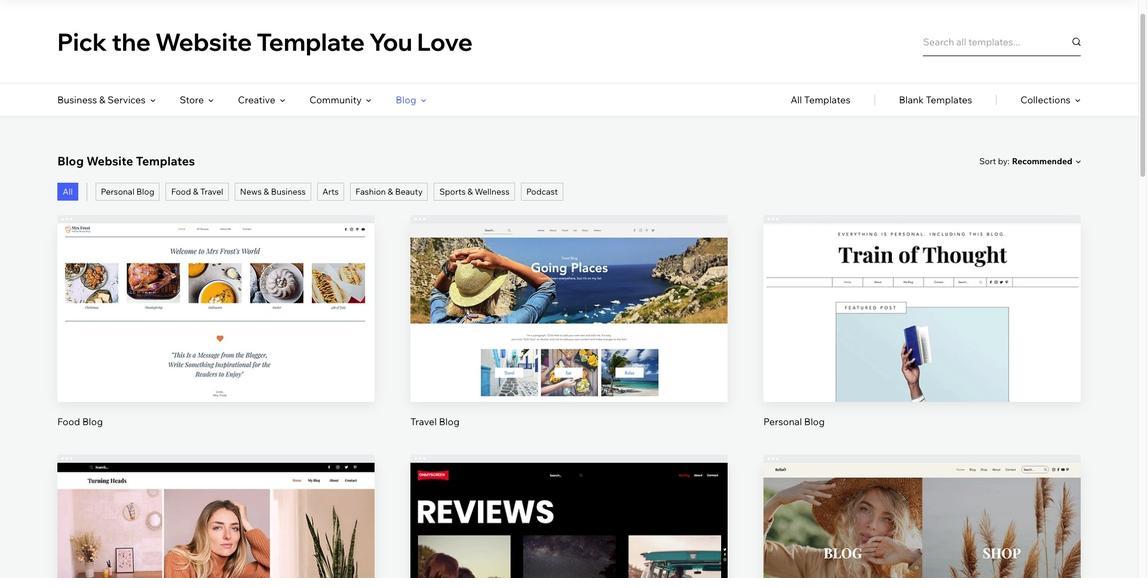 Task type: locate. For each thing, give the bounding box(es) containing it.
view inside travel blog group
[[558, 330, 581, 342]]

& right sports
[[468, 187, 473, 197]]

1 horizontal spatial blog website templates - personal blog image
[[764, 224, 1082, 402]]

1 horizontal spatial personal
[[764, 416, 803, 428]]

edit button for blog website templates - movie blog image on the bottom of page
[[541, 520, 598, 549]]

2 horizontal spatial view
[[912, 330, 934, 342]]

business left services
[[57, 94, 97, 106]]

view
[[205, 330, 227, 342], [558, 330, 581, 342], [912, 330, 934, 342]]

0 vertical spatial personal
[[101, 187, 135, 197]]

edit button inside personal blog group
[[894, 281, 951, 309]]

view button inside personal blog group
[[894, 321, 951, 350]]

business
[[57, 94, 97, 106], [271, 187, 306, 197]]

edit button for blog website templates - food blog image
[[188, 281, 245, 309]]

1 vertical spatial blog website templates - personal blog image
[[57, 463, 375, 579]]

2 view button from the left
[[541, 321, 598, 350]]

all inside "link"
[[791, 94, 803, 106]]

2 horizontal spatial templates
[[927, 94, 973, 106]]

1 horizontal spatial view button
[[541, 321, 598, 350]]

0 vertical spatial personal blog
[[101, 187, 155, 197]]

edit button inside food blog group
[[188, 281, 245, 309]]

food & travel link
[[166, 183, 229, 201]]

edit for blog website templates - food blog image
[[207, 289, 225, 301]]

0 vertical spatial business
[[57, 94, 97, 106]]

0 horizontal spatial blog website templates - personal blog image
[[57, 463, 375, 579]]

food for food blog
[[57, 416, 80, 428]]

business & services
[[57, 94, 146, 106]]

blog
[[396, 94, 417, 106], [57, 154, 84, 169], [136, 187, 155, 197], [82, 416, 103, 428], [439, 416, 460, 428], [805, 416, 825, 428]]

1 horizontal spatial personal blog
[[764, 416, 825, 428]]

1 vertical spatial personal
[[764, 416, 803, 428]]

& left services
[[99, 94, 105, 106]]

view button for food blog
[[188, 321, 245, 350]]

sort by:
[[980, 156, 1010, 167]]

edit inside personal blog group
[[914, 289, 932, 301]]

blog website templates - fashion blog image
[[764, 463, 1082, 579]]

food blog group
[[57, 215, 375, 429]]

0 horizontal spatial personal
[[101, 187, 135, 197]]

& inside categories by subject element
[[99, 94, 105, 106]]

all for all
[[63, 187, 73, 197]]

blank templates link
[[900, 84, 973, 116]]

1 horizontal spatial website
[[155, 27, 252, 57]]

& left news
[[193, 187, 199, 197]]

1 horizontal spatial all
[[791, 94, 803, 106]]

website up store
[[155, 27, 252, 57]]

edit for blog website templates - fashion blog image
[[914, 529, 932, 541]]

all templates
[[791, 94, 851, 106]]

1 vertical spatial travel
[[411, 416, 437, 428]]

& for business
[[264, 187, 269, 197]]

website
[[155, 27, 252, 57], [87, 154, 133, 169]]

edit inside travel blog group
[[561, 289, 579, 301]]

1 horizontal spatial view
[[558, 330, 581, 342]]

1 vertical spatial website
[[87, 154, 133, 169]]

1 vertical spatial business
[[271, 187, 306, 197]]

recommended
[[1013, 156, 1073, 167]]

1 horizontal spatial food
[[171, 187, 191, 197]]

0 horizontal spatial travel
[[200, 187, 224, 197]]

personal blog group
[[764, 215, 1082, 429]]

0 horizontal spatial business
[[57, 94, 97, 106]]

personal blog
[[101, 187, 155, 197], [764, 416, 825, 428]]

blog website templates - personal blog image
[[764, 224, 1082, 402], [57, 463, 375, 579]]

1 horizontal spatial business
[[271, 187, 306, 197]]

blog website templates - food blog image
[[57, 224, 375, 402]]

0 horizontal spatial view
[[205, 330, 227, 342]]

view inside personal blog group
[[912, 330, 934, 342]]

0 horizontal spatial all
[[63, 187, 73, 197]]

1 view button from the left
[[188, 321, 245, 350]]

None search field
[[924, 27, 1082, 56]]

food
[[171, 187, 191, 197], [57, 416, 80, 428]]

all templates link
[[791, 84, 851, 116]]

0 vertical spatial travel
[[200, 187, 224, 197]]

& left beauty
[[388, 187, 393, 197]]

templates inside "all templates" "link"
[[805, 94, 851, 106]]

edit button
[[188, 281, 245, 309], [541, 281, 598, 309], [894, 281, 951, 309], [188, 520, 245, 549], [541, 520, 598, 549], [894, 520, 951, 549]]

creative
[[238, 94, 276, 106]]

1 horizontal spatial templates
[[805, 94, 851, 106]]

sports & wellness
[[440, 187, 510, 197]]

0 horizontal spatial food
[[57, 416, 80, 428]]

2 view from the left
[[558, 330, 581, 342]]

1 vertical spatial all
[[63, 187, 73, 197]]

& for beauty
[[388, 187, 393, 197]]

0 vertical spatial all
[[791, 94, 803, 106]]

edit button inside travel blog group
[[541, 281, 598, 309]]

Search search field
[[924, 27, 1082, 56]]

arts
[[323, 187, 339, 197]]

blog website templates - travel blog image
[[411, 224, 728, 402]]

edit
[[207, 289, 225, 301], [561, 289, 579, 301], [914, 289, 932, 301], [207, 529, 225, 541], [561, 529, 579, 541], [914, 529, 932, 541]]

edit inside food blog group
[[207, 289, 225, 301]]

templates
[[805, 94, 851, 106], [927, 94, 973, 106], [136, 154, 195, 169]]

2 horizontal spatial view button
[[894, 321, 951, 350]]

3 view button from the left
[[894, 321, 951, 350]]

view inside food blog group
[[205, 330, 227, 342]]

business right news
[[271, 187, 306, 197]]

&
[[99, 94, 105, 106], [193, 187, 199, 197], [264, 187, 269, 197], [388, 187, 393, 197], [468, 187, 473, 197]]

fashion & beauty
[[356, 187, 423, 197]]

0 vertical spatial food
[[171, 187, 191, 197]]

1 vertical spatial food
[[57, 416, 80, 428]]

1 vertical spatial personal blog
[[764, 416, 825, 428]]

blog website templates
[[57, 154, 195, 169]]

all
[[791, 94, 803, 106], [63, 187, 73, 197]]

personal
[[101, 187, 135, 197], [764, 416, 803, 428]]

view for personal blog
[[912, 330, 934, 342]]

edit button for blog website templates - fashion blog image
[[894, 520, 951, 549]]

food inside group
[[57, 416, 80, 428]]

templates inside the blank templates link
[[927, 94, 973, 106]]

edit for blog website templates - travel blog image
[[561, 289, 579, 301]]

3 view from the left
[[912, 330, 934, 342]]

view button inside travel blog group
[[541, 321, 598, 350]]

0 horizontal spatial website
[[87, 154, 133, 169]]

0 horizontal spatial view button
[[188, 321, 245, 350]]

1 horizontal spatial travel
[[411, 416, 437, 428]]

& right news
[[264, 187, 269, 197]]

travel
[[200, 187, 224, 197], [411, 416, 437, 428]]

1 view from the left
[[205, 330, 227, 342]]

website up personal blog link
[[87, 154, 133, 169]]

view button
[[188, 321, 245, 350], [541, 321, 598, 350], [894, 321, 951, 350]]

food blog
[[57, 416, 103, 428]]

view button for personal blog
[[894, 321, 951, 350]]

view button inside food blog group
[[188, 321, 245, 350]]



Task type: vqa. For each thing, say whether or not it's contained in the screenshot.
right 'Blog website templates - Personal Blog' IMAGE
yes



Task type: describe. For each thing, give the bounding box(es) containing it.
food for food & travel
[[171, 187, 191, 197]]

travel inside travel blog group
[[411, 416, 437, 428]]

blank
[[900, 94, 924, 106]]

podcast link
[[521, 183, 564, 201]]

business inside categories by subject element
[[57, 94, 97, 106]]

pick the website template you love
[[57, 27, 473, 57]]

store
[[180, 94, 204, 106]]

0 horizontal spatial personal blog
[[101, 187, 155, 197]]

food & travel
[[171, 187, 224, 197]]

sports & wellness link
[[434, 183, 515, 201]]

you
[[370, 27, 413, 57]]

& for travel
[[193, 187, 199, 197]]

travel blog
[[411, 416, 460, 428]]

travel inside the food & travel link
[[200, 187, 224, 197]]

personal inside group
[[764, 416, 803, 428]]

sort
[[980, 156, 997, 167]]

categories. use the left and right arrow keys to navigate the menu element
[[0, 84, 1139, 116]]

edit button for blog website templates - travel blog image
[[541, 281, 598, 309]]

community
[[310, 94, 362, 106]]

the
[[112, 27, 151, 57]]

personal blog link
[[96, 183, 160, 201]]

by:
[[999, 156, 1010, 167]]

podcast
[[527, 187, 558, 197]]

view for food blog
[[205, 330, 227, 342]]

view for travel blog
[[558, 330, 581, 342]]

& for services
[[99, 94, 105, 106]]

0 vertical spatial website
[[155, 27, 252, 57]]

fashion & beauty link
[[350, 183, 428, 201]]

all for all templates
[[791, 94, 803, 106]]

0 vertical spatial blog website templates - personal blog image
[[764, 224, 1082, 402]]

news & business link
[[235, 183, 311, 201]]

pick
[[57, 27, 107, 57]]

categories by subject element
[[57, 84, 427, 116]]

fashion
[[356, 187, 386, 197]]

services
[[108, 94, 146, 106]]

love
[[417, 27, 473, 57]]

edit for blog website templates - movie blog image on the bottom of page
[[561, 529, 579, 541]]

personal blog inside group
[[764, 416, 825, 428]]

sports
[[440, 187, 466, 197]]

beauty
[[395, 187, 423, 197]]

templates for blank templates
[[927, 94, 973, 106]]

& for wellness
[[468, 187, 473, 197]]

blog inside categories by subject element
[[396, 94, 417, 106]]

all link
[[57, 183, 78, 201]]

arts link
[[317, 183, 344, 201]]

templates for all templates
[[805, 94, 851, 106]]

edit button for blog website templates - personal blog image to the bottom
[[188, 520, 245, 549]]

template
[[257, 27, 365, 57]]

edit button for blog website templates - personal blog image to the top
[[894, 281, 951, 309]]

blog website templates - movie blog image
[[411, 463, 728, 579]]

blank templates
[[900, 94, 973, 106]]

news & business
[[240, 187, 306, 197]]

generic categories element
[[791, 84, 1082, 116]]

0 horizontal spatial templates
[[136, 154, 195, 169]]

wellness
[[475, 187, 510, 197]]

travel blog group
[[411, 215, 728, 429]]

news
[[240, 187, 262, 197]]

view button for travel blog
[[541, 321, 598, 350]]

collections
[[1021, 94, 1071, 106]]



